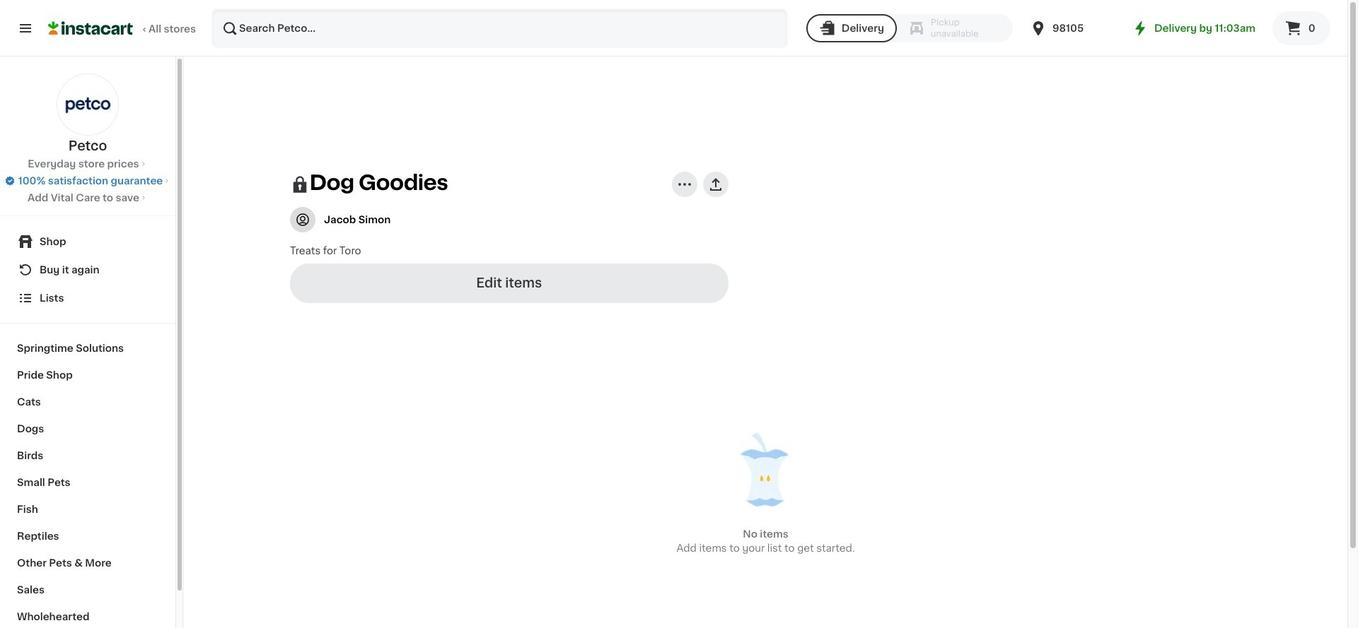 Task type: locate. For each thing, give the bounding box(es) containing it.
service type group
[[806, 14, 1013, 42]]

None search field
[[212, 8, 788, 48]]

Search field
[[213, 10, 786, 47]]

petco logo image
[[57, 74, 119, 136]]



Task type: describe. For each thing, give the bounding box(es) containing it.
instacart logo image
[[48, 20, 133, 37]]



Task type: vqa. For each thing, say whether or not it's contained in the screenshot.
the Instacart within the How does Instacart in-store pickup or curbside pickup work? dropdown button
no



